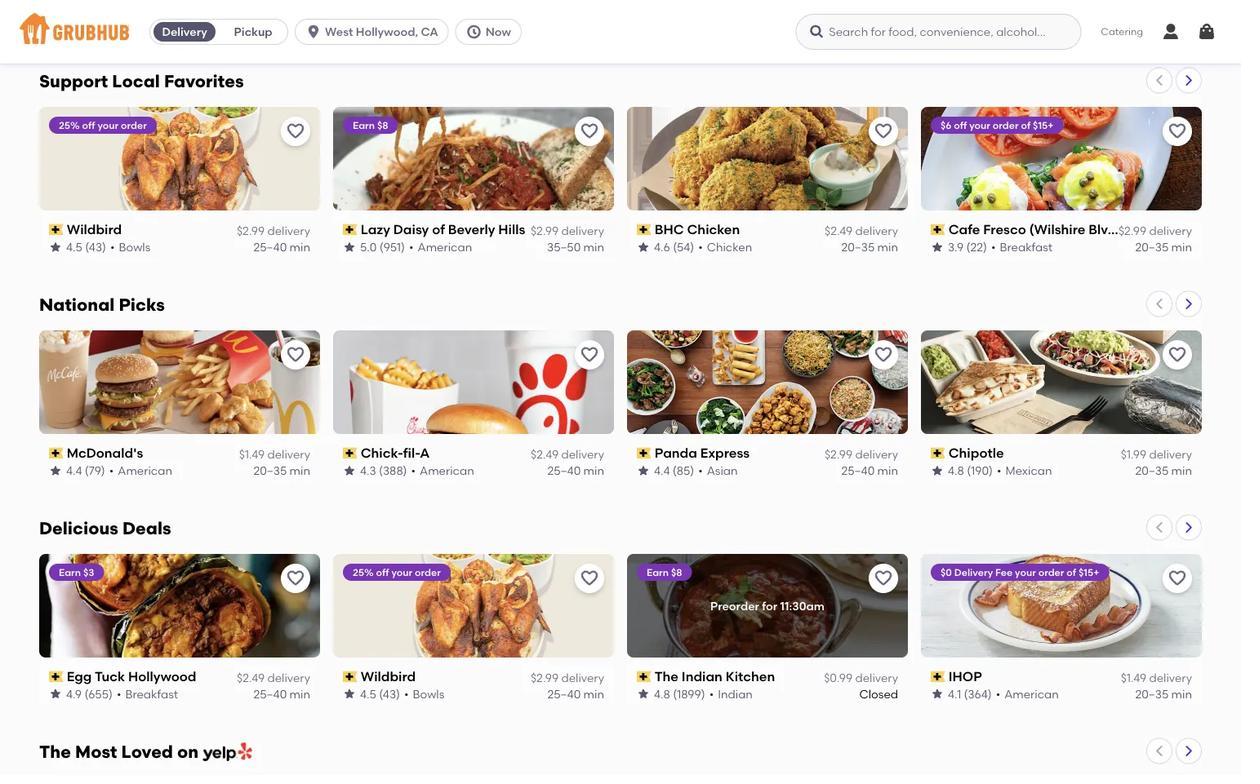 Task type: describe. For each thing, give the bounding box(es) containing it.
delivery button
[[150, 19, 219, 45]]

$2.99 delivery for express
[[825, 447, 898, 461]]

american for ihop
[[1004, 687, 1059, 701]]

• breakfast for (wilshire
[[991, 240, 1053, 254]]

• american for mcdonald's
[[109, 463, 172, 477]]

1 horizontal spatial 4.5 (43)
[[360, 687, 400, 701]]

chicken for bhc chicken
[[687, 221, 740, 237]]

(54)
[[673, 240, 694, 254]]

20–35 for bhc chicken
[[841, 240, 875, 254]]

0 vertical spatial • asian
[[992, 16, 1032, 30]]

1 horizontal spatial 25% off your order
[[353, 566, 441, 578]]

20–35 min for cafe fresco (wilshire blvd)
[[1135, 240, 1192, 254]]

american left now
[[420, 16, 474, 30]]

(364)
[[964, 687, 992, 701]]

deals
[[122, 518, 171, 539]]

1 horizontal spatial wildbird logo image
[[333, 554, 614, 658]]

for
[[762, 599, 778, 613]]

subscription pass image for chick-fil-a logo on the left
[[343, 447, 357, 459]]

delivery for panda express logo
[[855, 447, 898, 461]]

$0.99 delivery
[[824, 671, 898, 684]]

lazy daisy of beverly hills logo image
[[333, 107, 614, 210]]

national picks
[[39, 294, 165, 315]]

lazy daisy of beverly hills
[[361, 221, 525, 237]]

support local favorites
[[39, 71, 244, 92]]

delivery for egg tuck hollywood logo
[[267, 671, 310, 684]]

20–35 for mcdonald's
[[253, 463, 287, 477]]

Search for food, convenience, alcohol... search field
[[796, 14, 1081, 50]]

chick-fil-a
[[361, 445, 430, 461]]

national
[[39, 294, 115, 315]]

• indian
[[709, 687, 753, 701]]

hollywood,
[[356, 25, 418, 39]]

delivery for chipotle logo at right
[[1149, 447, 1192, 461]]

1 vertical spatial wildbird
[[361, 669, 416, 685]]

2 4.3 from the top
[[360, 463, 376, 477]]

picks
[[119, 294, 165, 315]]

delivery for cafe fresco (wilshire blvd) logo
[[1149, 223, 1192, 237]]

favorites
[[164, 71, 244, 92]]

0 horizontal spatial asian
[[707, 463, 738, 477]]

• chicken
[[698, 240, 752, 254]]

the for the most loved on
[[39, 742, 71, 762]]

earn $8 for the
[[647, 566, 682, 578]]

5.0
[[360, 240, 377, 254]]

4.8 (190)
[[948, 463, 993, 477]]

2 horizontal spatial off
[[954, 119, 967, 131]]

0 vertical spatial 25%
[[59, 119, 80, 131]]

4.8 for the indian kitchen
[[654, 687, 670, 701]]

subscription pass image left egg
[[49, 671, 63, 682]]

svg image inside west hollywood, ca button
[[305, 24, 322, 40]]

preorder for 11:30am
[[710, 599, 825, 613]]

4.6
[[654, 240, 670, 254]]

$2.49 for egg tuck hollywood
[[237, 671, 265, 684]]

kitchen
[[726, 669, 775, 685]]

subscription pass image for cafe fresco (wilshire blvd) logo
[[931, 224, 945, 235]]

1 (388) from the top
[[379, 16, 407, 30]]

fee
[[995, 566, 1013, 578]]

5.0 (951)
[[360, 240, 405, 254]]

1 4.3 from the top
[[360, 16, 376, 30]]

support
[[39, 71, 108, 92]]

20–35 min for mcdonald's
[[253, 463, 310, 477]]

a
[[420, 445, 430, 461]]

mcdonald's logo image
[[39, 330, 320, 434]]

$1.49 delivery for ihop
[[1121, 671, 1192, 684]]

2 4.4 (79) from the top
[[66, 463, 105, 477]]

egg
[[67, 669, 92, 685]]

$6 off your order of $15+
[[941, 119, 1054, 131]]

$2.99 delivery for daisy
[[531, 223, 604, 237]]

bhc chicken logo image
[[627, 107, 908, 210]]

cafe
[[948, 221, 980, 237]]

11:30am
[[780, 599, 825, 613]]

4.8 for chipotle
[[948, 463, 964, 477]]

breakfast for (wilshire
[[1000, 240, 1053, 254]]

chipotle logo image
[[921, 330, 1202, 434]]

order for the leftmost wildbird logo
[[121, 119, 147, 131]]

$8 for lazy
[[377, 119, 388, 131]]

pickup
[[234, 25, 272, 39]]

mexican
[[1005, 463, 1052, 477]]

delivery inside button
[[162, 25, 207, 39]]

west
[[325, 25, 353, 39]]

ihop logo image
[[921, 554, 1202, 658]]

express
[[700, 445, 750, 461]]

chipotle
[[948, 445, 1004, 461]]

1 horizontal spatial off
[[376, 566, 389, 578]]

1 horizontal spatial delivery
[[954, 566, 993, 578]]

save this restaurant image for cafe fresco (wilshire blvd)
[[1168, 121, 1187, 141]]

the most loved on
[[39, 742, 203, 762]]

earn for lazy
[[353, 119, 375, 131]]

hills
[[498, 221, 525, 237]]

the for the indian kitchen
[[655, 669, 678, 685]]

35–50
[[547, 240, 581, 254]]

20–35 min for bhc chicken
[[841, 240, 898, 254]]

(951)
[[379, 240, 405, 254]]

cafe fresco (wilshire blvd)
[[948, 221, 1121, 237]]

$1.49 for ihop
[[1121, 671, 1146, 684]]

1 horizontal spatial 4.4 (85)
[[948, 16, 988, 30]]

west hollywood, ca
[[325, 25, 438, 39]]

indian for the
[[682, 669, 723, 685]]

• american for lazy daisy of beverly hills
[[409, 240, 472, 254]]

fresco
[[983, 221, 1026, 237]]

0 horizontal spatial 25% off your order
[[59, 119, 147, 131]]

20–35 for ihop
[[1135, 687, 1169, 701]]

(wilshire
[[1029, 221, 1085, 237]]

$3
[[83, 566, 94, 578]]

1 horizontal spatial (85)
[[967, 16, 988, 30]]

most
[[75, 742, 117, 762]]

0 horizontal spatial wildbird logo image
[[39, 107, 320, 210]]

caret left icon image for national picks
[[1153, 298, 1166, 311]]

cafe fresco (wilshire blvd) logo image
[[921, 107, 1202, 210]]

order for cafe fresco (wilshire blvd) logo
[[993, 119, 1019, 131]]

bhc
[[655, 221, 684, 237]]

caret right icon image for national picks
[[1182, 298, 1195, 311]]

0 horizontal spatial off
[[82, 119, 95, 131]]

3.9 (22)
[[948, 240, 987, 254]]

$2.99 for daisy
[[531, 223, 559, 237]]

1 horizontal spatial asian
[[1001, 16, 1032, 30]]

1 vertical spatial • bowls
[[404, 687, 444, 701]]

on
[[177, 742, 199, 762]]

4.8 (1899)
[[654, 687, 705, 701]]

fil-
[[403, 445, 420, 461]]

subscription pass image for national picks
[[637, 447, 651, 459]]

1 horizontal spatial bowls
[[413, 687, 444, 701]]

closed
[[859, 687, 898, 701]]

(190)
[[967, 463, 993, 477]]

tuck
[[95, 669, 125, 685]]

1 horizontal spatial 4.5
[[360, 687, 376, 701]]

$0
[[941, 566, 952, 578]]

$2.49 for bhc chicken
[[825, 223, 852, 237]]

earn for the
[[647, 566, 669, 578]]

american for lazy daisy of beverly hills
[[418, 240, 472, 254]]

(1899)
[[673, 687, 705, 701]]

mcdonald's
[[67, 445, 143, 461]]

caret right icon image for the most loved on
[[1182, 745, 1195, 758]]

2 horizontal spatial of
[[1067, 566, 1076, 578]]

blvd)
[[1089, 221, 1121, 237]]

2 (388) from the top
[[379, 463, 407, 477]]

ihop
[[948, 669, 982, 685]]

subscription pass image for delicious deals
[[637, 671, 651, 682]]

hollywood
[[128, 669, 196, 685]]

loved
[[121, 742, 173, 762]]

now button
[[455, 19, 528, 45]]

catering
[[1101, 26, 1143, 37]]

1 horizontal spatial of
[[1021, 119, 1031, 131]]

(655)
[[84, 687, 113, 701]]

delicious
[[39, 518, 118, 539]]

daisy
[[393, 221, 429, 237]]

$2.49 delivery for egg tuck hollywood
[[237, 671, 310, 684]]

caret left icon image for delicious deals
[[1153, 521, 1166, 534]]

catering button
[[1089, 13, 1155, 50]]



Task type: locate. For each thing, give the bounding box(es) containing it.
bhc chicken
[[655, 221, 740, 237]]

0 vertical spatial wildbird
[[67, 221, 122, 237]]

4.4 (85)
[[948, 16, 988, 30], [654, 463, 694, 477]]

1 vertical spatial 4.4 (85)
[[654, 463, 694, 477]]

chick-fil-a logo image
[[333, 330, 614, 434]]

4.4 (79) up support
[[66, 16, 105, 30]]

indian for •
[[718, 687, 753, 701]]

1 (79) from the top
[[85, 16, 105, 30]]

$2.99
[[237, 223, 265, 237], [531, 223, 559, 237], [1119, 223, 1146, 237], [825, 447, 852, 461], [531, 671, 559, 684]]

american down lazy daisy of beverly hills
[[418, 240, 472, 254]]

0 horizontal spatial delivery
[[162, 25, 207, 39]]

0 vertical spatial 4.8
[[948, 463, 964, 477]]

chicken
[[687, 221, 740, 237], [707, 240, 752, 254]]

1 horizontal spatial • bowls
[[404, 687, 444, 701]]

1 vertical spatial bowls
[[413, 687, 444, 701]]

svg image
[[466, 24, 482, 40]]

1 horizontal spatial earn $8
[[647, 566, 682, 578]]

chick-
[[361, 445, 403, 461]]

the left the most at the bottom of page
[[39, 742, 71, 762]]

4.1 (364)
[[948, 687, 992, 701]]

1 horizontal spatial 4.8
[[948, 463, 964, 477]]

0 vertical spatial (388)
[[379, 16, 407, 30]]

2 caret right icon image from the top
[[1182, 298, 1195, 311]]

4 caret right icon image from the top
[[1182, 745, 1195, 758]]

subscription pass image for bhc chicken logo
[[637, 224, 651, 235]]

of right daisy
[[432, 221, 445, 237]]

0 horizontal spatial $1.49
[[239, 447, 265, 461]]

4.3 right west
[[360, 16, 376, 30]]

0 vertical spatial $1.49 delivery
[[239, 447, 310, 461]]

0 horizontal spatial $2.49 delivery
[[237, 671, 310, 684]]

4.6 (54)
[[654, 240, 694, 254]]

20–35 min for ihop
[[1135, 687, 1192, 701]]

$2.99 for express
[[825, 447, 852, 461]]

delivery for lazy daisy of beverly hills logo
[[561, 223, 604, 237]]

caret right icon image for delicious deals
[[1182, 521, 1195, 534]]

1 caret left icon image from the top
[[1153, 74, 1166, 87]]

•
[[109, 16, 114, 30], [411, 16, 416, 30], [992, 16, 997, 30], [110, 240, 115, 254], [409, 240, 414, 254], [698, 240, 703, 254], [991, 240, 996, 254], [109, 463, 114, 477], [411, 463, 416, 477], [698, 463, 703, 477], [997, 463, 1001, 477], [117, 687, 121, 701], [404, 687, 409, 701], [709, 687, 714, 701], [996, 687, 1000, 701]]

$2.99 delivery for fresco
[[1119, 223, 1192, 237]]

0 vertical spatial (85)
[[967, 16, 988, 30]]

• breakfast down cafe fresco (wilshire blvd)
[[991, 240, 1053, 254]]

2 caret left icon image from the top
[[1153, 298, 1166, 311]]

20–35 for chipotle
[[1135, 463, 1169, 477]]

0 horizontal spatial (43)
[[85, 240, 106, 254]]

2 (79) from the top
[[85, 463, 105, 477]]

caret left icon image for the most loved on
[[1153, 745, 1166, 758]]

25–40 min
[[1135, 16, 1192, 30], [253, 240, 310, 254], [547, 463, 604, 477], [841, 463, 898, 477], [253, 687, 310, 701], [547, 687, 604, 701]]

0 horizontal spatial (85)
[[673, 463, 694, 477]]

subscription pass image left the indian kitchen in the right bottom of the page
[[637, 671, 651, 682]]

pickup button
[[219, 19, 287, 45]]

2 horizontal spatial earn
[[647, 566, 669, 578]]

caret left icon image
[[1153, 74, 1166, 87], [1153, 298, 1166, 311], [1153, 521, 1166, 534], [1153, 745, 1166, 758]]

1 horizontal spatial • asian
[[992, 16, 1032, 30]]

0 vertical spatial 4.3
[[360, 16, 376, 30]]

25%
[[59, 119, 80, 131], [353, 566, 374, 578]]

order for the rightmost wildbird logo
[[415, 566, 441, 578]]

subscription pass image
[[637, 447, 651, 459], [49, 671, 63, 682], [637, 671, 651, 682]]

• american down lazy daisy of beverly hills
[[409, 240, 472, 254]]

4.3
[[360, 16, 376, 30], [360, 463, 376, 477]]

subscription pass image for ihop logo
[[931, 671, 945, 682]]

3 caret left icon image from the top
[[1153, 521, 1166, 534]]

american right (364)
[[1004, 687, 1059, 701]]

0 vertical spatial the
[[655, 669, 678, 685]]

0 vertical spatial $2.49
[[825, 223, 852, 237]]

4.1
[[948, 687, 961, 701]]

wildbird logo image
[[39, 107, 320, 210], [333, 554, 614, 658]]

4.3 (388) down chick- at the bottom left
[[360, 463, 407, 477]]

the
[[655, 669, 678, 685], [39, 742, 71, 762]]

0 vertical spatial 25% off your order
[[59, 119, 147, 131]]

4.8 left (190)
[[948, 463, 964, 477]]

subscription pass image for mcdonald's logo
[[49, 447, 63, 459]]

1 vertical spatial • breakfast
[[117, 687, 178, 701]]

0 vertical spatial $8
[[377, 119, 388, 131]]

$8 for the
[[671, 566, 682, 578]]

american
[[118, 16, 172, 30], [420, 16, 474, 30], [418, 240, 472, 254], [118, 463, 172, 477], [420, 463, 474, 477], [1004, 687, 1059, 701]]

breakfast for hollywood
[[125, 687, 178, 701]]

delivery for mcdonald's logo
[[267, 447, 310, 461]]

0 horizontal spatial • breakfast
[[117, 687, 178, 701]]

0 horizontal spatial breakfast
[[125, 687, 178, 701]]

breakfast down cafe fresco (wilshire blvd)
[[1000, 240, 1053, 254]]

panda express logo image
[[627, 330, 908, 434]]

egg tuck hollywood logo image
[[39, 554, 320, 658]]

earn $3
[[59, 566, 94, 578]]

beverly
[[448, 221, 495, 237]]

1 horizontal spatial $2.49 delivery
[[531, 447, 604, 461]]

2 vertical spatial $2.49
[[237, 671, 265, 684]]

american down a
[[420, 463, 474, 477]]

1 vertical spatial wildbird logo image
[[333, 554, 614, 658]]

• breakfast for hollywood
[[117, 687, 178, 701]]

• asian
[[992, 16, 1032, 30], [698, 463, 738, 477]]

• american down a
[[411, 463, 474, 477]]

1 vertical spatial 4.3 (388)
[[360, 463, 407, 477]]

delivery right $0
[[954, 566, 993, 578]]

• breakfast
[[991, 240, 1053, 254], [117, 687, 178, 701]]

$1.49 delivery for mcdonald's
[[239, 447, 310, 461]]

(388) down chick-fil-a
[[379, 463, 407, 477]]

0 horizontal spatial • bowls
[[110, 240, 150, 254]]

of right fee
[[1067, 566, 1076, 578]]

save this restaurant button
[[281, 116, 310, 146], [575, 116, 604, 146], [869, 116, 898, 146], [1163, 116, 1192, 146], [281, 340, 310, 370], [575, 340, 604, 370], [869, 340, 898, 370], [1163, 340, 1192, 370], [281, 564, 310, 593], [575, 564, 604, 593], [869, 564, 898, 593], [1163, 564, 1192, 593]]

$2.49 for chick-fil-a
[[531, 447, 559, 461]]

earn for egg
[[59, 566, 81, 578]]

$2.99 for fresco
[[1119, 223, 1146, 237]]

0 horizontal spatial bowls
[[119, 240, 150, 254]]

1 4.4 (79) from the top
[[66, 16, 105, 30]]

• american left now
[[411, 16, 474, 30]]

panda express
[[655, 445, 750, 461]]

1 vertical spatial $15+
[[1079, 566, 1099, 578]]

1 vertical spatial of
[[432, 221, 445, 237]]

4.3 (388)
[[360, 16, 407, 30], [360, 463, 407, 477]]

save this restaurant image
[[1168, 121, 1187, 141], [286, 345, 305, 365], [874, 345, 893, 365], [286, 569, 305, 588], [1168, 569, 1187, 588]]

caret left icon image for support local favorites
[[1153, 74, 1166, 87]]

$2.49 delivery
[[825, 223, 898, 237], [531, 447, 604, 461], [237, 671, 310, 684]]

breakfast down 'hollywood'
[[125, 687, 178, 701]]

(43)
[[85, 240, 106, 254], [379, 687, 400, 701]]

1 horizontal spatial $2.49
[[531, 447, 559, 461]]

4.9 (655)
[[66, 687, 113, 701]]

chicken down bhc chicken
[[707, 240, 752, 254]]

0 vertical spatial 4.3 (388)
[[360, 16, 407, 30]]

4.4 (79) down mcdonald's
[[66, 463, 105, 477]]

0 horizontal spatial $2.49
[[237, 671, 265, 684]]

wildbird
[[67, 221, 122, 237], [361, 669, 416, 685]]

$1.49 for mcdonald's
[[239, 447, 265, 461]]

4.3 down chick- at the bottom left
[[360, 463, 376, 477]]

lazy
[[361, 221, 390, 237]]

$2.99 delivery
[[237, 223, 310, 237], [531, 223, 604, 237], [1119, 223, 1192, 237], [825, 447, 898, 461], [531, 671, 604, 684]]

save this restaurant image for egg tuck hollywood
[[286, 569, 305, 588]]

3 caret right icon image from the top
[[1182, 521, 1195, 534]]

4.3 (388) right west
[[360, 16, 407, 30]]

4 caret left icon image from the top
[[1153, 745, 1166, 758]]

20–35 min for chipotle
[[1135, 463, 1192, 477]]

0 horizontal spatial $8
[[377, 119, 388, 131]]

0 vertical spatial delivery
[[162, 25, 207, 39]]

0 vertical spatial $15+
[[1033, 119, 1054, 131]]

american for mcdonald's
[[118, 463, 172, 477]]

svg image
[[1161, 22, 1181, 42], [1197, 22, 1217, 42], [305, 24, 322, 40], [809, 24, 825, 40]]

indian down kitchen
[[718, 687, 753, 701]]

1 vertical spatial 4.5
[[360, 687, 376, 701]]

subscription pass image for lazy daisy of beverly hills logo
[[343, 224, 357, 235]]

1 vertical spatial chicken
[[707, 240, 752, 254]]

1 vertical spatial (79)
[[85, 463, 105, 477]]

4.9
[[66, 687, 82, 701]]

$1.49 delivery
[[239, 447, 310, 461], [1121, 671, 1192, 684]]

indian up (1899)
[[682, 669, 723, 685]]

• american right (364)
[[996, 687, 1059, 701]]

1 caret right icon image from the top
[[1182, 74, 1195, 87]]

1 vertical spatial 25%
[[353, 566, 374, 578]]

delivery for chick-fil-a logo on the left
[[561, 447, 604, 461]]

0 vertical spatial chicken
[[687, 221, 740, 237]]

$2.49
[[825, 223, 852, 237], [531, 447, 559, 461], [237, 671, 265, 684]]

of
[[1021, 119, 1031, 131], [432, 221, 445, 237], [1067, 566, 1076, 578]]

$1.99 delivery
[[1121, 447, 1192, 461]]

panda
[[655, 445, 697, 461]]

0 vertical spatial 4.4 (79)
[[66, 16, 105, 30]]

(22)
[[966, 240, 987, 254]]

1 horizontal spatial wildbird
[[361, 669, 416, 685]]

$0 delivery fee your order of $15+
[[941, 566, 1099, 578]]

3.9
[[948, 240, 964, 254]]

$2.49 delivery for chick-fil-a
[[531, 447, 604, 461]]

earn $8 for lazy
[[353, 119, 388, 131]]

american for chick-fil-a
[[420, 463, 474, 477]]

indian
[[682, 669, 723, 685], [718, 687, 753, 701]]

earn
[[353, 119, 375, 131], [59, 566, 81, 578], [647, 566, 669, 578]]

4.8 left (1899)
[[654, 687, 670, 701]]

0 vertical spatial • bowls
[[110, 240, 150, 254]]

2 vertical spatial of
[[1067, 566, 1076, 578]]

0 vertical spatial earn $8
[[353, 119, 388, 131]]

breakfast
[[1000, 240, 1053, 254], [125, 687, 178, 701]]

0 horizontal spatial $1.49 delivery
[[239, 447, 310, 461]]

1 vertical spatial • asian
[[698, 463, 738, 477]]

caret right icon image for support local favorites
[[1182, 74, 1195, 87]]

delivery
[[267, 223, 310, 237], [561, 223, 604, 237], [855, 223, 898, 237], [1149, 223, 1192, 237], [267, 447, 310, 461], [561, 447, 604, 461], [855, 447, 898, 461], [1149, 447, 1192, 461], [267, 671, 310, 684], [561, 671, 604, 684], [855, 671, 898, 684], [1149, 671, 1192, 684]]

delivery for ihop logo
[[1149, 671, 1192, 684]]

subscription pass image left the panda
[[637, 447, 651, 459]]

1 horizontal spatial $1.49
[[1121, 671, 1146, 684]]

$8
[[377, 119, 388, 131], [671, 566, 682, 578]]

0 vertical spatial wildbird logo image
[[39, 107, 320, 210]]

1 horizontal spatial $15+
[[1079, 566, 1099, 578]]

1 horizontal spatial breakfast
[[1000, 240, 1053, 254]]

0 horizontal spatial 4.5 (43)
[[66, 240, 106, 254]]

(388)
[[379, 16, 407, 30], [379, 463, 407, 477]]

1 vertical spatial 4.5 (43)
[[360, 687, 400, 701]]

1 vertical spatial 4.3
[[360, 463, 376, 477]]

$2.49 delivery for bhc chicken
[[825, 223, 898, 237]]

now
[[486, 25, 511, 39]]

0 vertical spatial indian
[[682, 669, 723, 685]]

1 horizontal spatial the
[[655, 669, 678, 685]]

1 vertical spatial $2.49 delivery
[[531, 447, 604, 461]]

chicken for • chicken
[[707, 240, 752, 254]]

save this restaurant image for ihop
[[1168, 569, 1187, 588]]

1 horizontal spatial $1.49 delivery
[[1121, 671, 1192, 684]]

0 horizontal spatial wildbird
[[67, 221, 122, 237]]

local
[[112, 71, 160, 92]]

american up support local favorites
[[118, 16, 172, 30]]

1 vertical spatial the
[[39, 742, 71, 762]]

delivery for bhc chicken logo
[[855, 223, 898, 237]]

main navigation navigation
[[0, 0, 1241, 64]]

the up 4.8 (1899) at the bottom of the page
[[655, 669, 678, 685]]

1 vertical spatial earn $8
[[647, 566, 682, 578]]

delivery up favorites
[[162, 25, 207, 39]]

1 horizontal spatial (43)
[[379, 687, 400, 701]]

chicken up • chicken
[[687, 221, 740, 237]]

0 horizontal spatial 25%
[[59, 119, 80, 131]]

• mexican
[[997, 463, 1052, 477]]

$6
[[941, 119, 952, 131]]

0 vertical spatial 4.5
[[66, 240, 82, 254]]

0 vertical spatial (79)
[[85, 16, 105, 30]]

1 horizontal spatial earn
[[353, 119, 375, 131]]

• american up support local favorites
[[109, 16, 172, 30]]

star icon image
[[49, 17, 62, 30], [343, 17, 356, 30], [931, 17, 944, 30], [49, 240, 62, 253], [343, 240, 356, 253], [637, 240, 650, 253], [931, 240, 944, 253], [49, 464, 62, 477], [343, 464, 356, 477], [637, 464, 650, 477], [931, 464, 944, 477], [49, 688, 62, 701], [343, 688, 356, 701], [637, 688, 650, 701], [931, 688, 944, 701]]

$0.99
[[824, 671, 852, 684]]

1 horizontal spatial 25%
[[353, 566, 374, 578]]

• american for chick-fil-a
[[411, 463, 474, 477]]

35–50 min
[[547, 240, 604, 254]]

the indian kitchen
[[655, 669, 775, 685]]

1 vertical spatial 4.8
[[654, 687, 670, 701]]

caret right icon image
[[1182, 74, 1195, 87], [1182, 298, 1195, 311], [1182, 521, 1195, 534], [1182, 745, 1195, 758]]

20–35 for cafe fresco (wilshire blvd)
[[1135, 240, 1169, 254]]

(79)
[[85, 16, 105, 30], [85, 463, 105, 477]]

2 4.3 (388) from the top
[[360, 463, 407, 477]]

egg tuck hollywood
[[67, 669, 196, 685]]

0 horizontal spatial 4.4 (85)
[[654, 463, 694, 477]]

1 vertical spatial 4.4 (79)
[[66, 463, 105, 477]]

0 vertical spatial (43)
[[85, 240, 106, 254]]

preorder
[[710, 599, 759, 613]]

$1.49
[[239, 447, 265, 461], [1121, 671, 1146, 684]]

earn $8
[[353, 119, 388, 131], [647, 566, 682, 578]]

4.4 (79)
[[66, 16, 105, 30], [66, 463, 105, 477]]

delivery
[[162, 25, 207, 39], [954, 566, 993, 578]]

$1.99
[[1121, 447, 1146, 461]]

save this restaurant image
[[286, 121, 305, 141], [580, 121, 599, 141], [874, 121, 893, 141], [580, 345, 599, 365], [1168, 345, 1187, 365], [580, 569, 599, 588], [874, 569, 893, 588]]

1 vertical spatial 25% off your order
[[353, 566, 441, 578]]

your
[[98, 119, 119, 131], [969, 119, 990, 131], [391, 566, 412, 578], [1015, 566, 1036, 578]]

(79) up support
[[85, 16, 105, 30]]

1 vertical spatial $8
[[671, 566, 682, 578]]

0 horizontal spatial 4.8
[[654, 687, 670, 701]]

20–35
[[253, 16, 287, 30], [841, 16, 875, 30], [841, 240, 875, 254], [1135, 240, 1169, 254], [253, 463, 287, 477], [1135, 463, 1169, 477], [1135, 687, 1169, 701]]

0 horizontal spatial $15+
[[1033, 119, 1054, 131]]

west hollywood, ca button
[[295, 19, 455, 45]]

delicious deals
[[39, 518, 171, 539]]

(388) left ca
[[379, 16, 407, 30]]

american down mcdonald's
[[118, 463, 172, 477]]

order
[[121, 119, 147, 131], [993, 119, 1019, 131], [415, 566, 441, 578], [1038, 566, 1064, 578]]

25% off your order
[[59, 119, 147, 131], [353, 566, 441, 578]]

• bowls
[[110, 240, 150, 254], [404, 687, 444, 701]]

20–35 min
[[253, 16, 310, 30], [841, 16, 898, 30], [841, 240, 898, 254], [1135, 240, 1192, 254], [253, 463, 310, 477], [1135, 463, 1192, 477], [1135, 687, 1192, 701]]

subscription pass image for chipotle logo at right
[[931, 447, 945, 459]]

off
[[82, 119, 95, 131], [954, 119, 967, 131], [376, 566, 389, 578]]

0 horizontal spatial the
[[39, 742, 71, 762]]

2 vertical spatial $2.49 delivery
[[237, 671, 310, 684]]

(79) down mcdonald's
[[85, 463, 105, 477]]

subscription pass image
[[49, 224, 63, 235], [343, 224, 357, 235], [637, 224, 651, 235], [931, 224, 945, 235], [49, 447, 63, 459], [343, 447, 357, 459], [931, 447, 945, 459], [343, 671, 357, 682], [931, 671, 945, 682]]

• breakfast down 'hollywood'
[[117, 687, 178, 701]]

ca
[[421, 25, 438, 39]]

0 horizontal spatial • asian
[[698, 463, 738, 477]]

• american for ihop
[[996, 687, 1059, 701]]

of right $6
[[1021, 119, 1031, 131]]

1 vertical spatial (43)
[[379, 687, 400, 701]]

1 4.3 (388) from the top
[[360, 16, 407, 30]]

1 vertical spatial (85)
[[673, 463, 694, 477]]

0 vertical spatial • breakfast
[[991, 240, 1053, 254]]

• american down mcdonald's
[[109, 463, 172, 477]]

0 horizontal spatial 4.5
[[66, 240, 82, 254]]

1 horizontal spatial • breakfast
[[991, 240, 1053, 254]]

1 vertical spatial breakfast
[[125, 687, 178, 701]]

4.4
[[66, 16, 82, 30], [948, 16, 964, 30], [66, 463, 82, 477], [654, 463, 670, 477]]



Task type: vqa. For each thing, say whether or not it's contained in the screenshot.
fil-
yes



